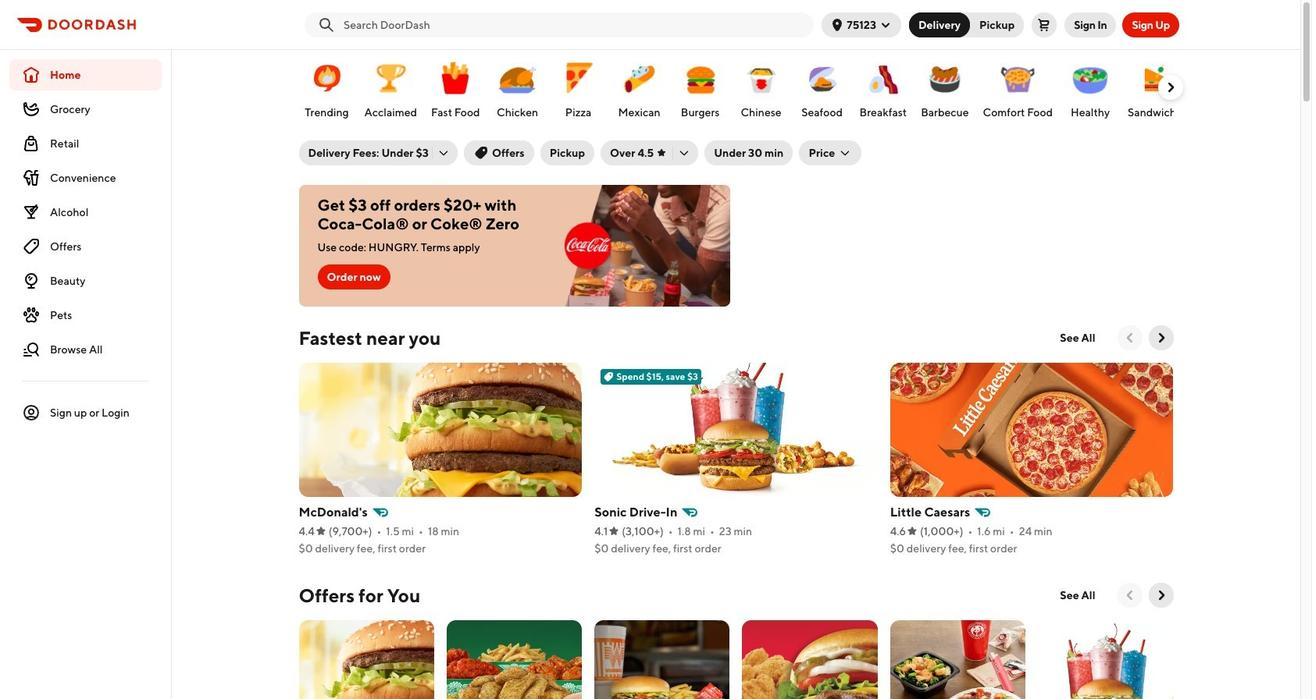 Task type: vqa. For each thing, say whether or not it's contained in the screenshot.
cheddar,
no



Task type: describe. For each thing, give the bounding box(es) containing it.
next button of carousel image
[[1153, 588, 1169, 604]]

previous button of carousel image
[[1122, 330, 1138, 346]]

1 vertical spatial next button of carousel image
[[1153, 330, 1169, 346]]



Task type: locate. For each thing, give the bounding box(es) containing it.
previous button of carousel image
[[1122, 588, 1138, 604]]

0 items, open order cart image
[[1038, 18, 1051, 31]]

None button
[[909, 12, 970, 37], [961, 12, 1024, 37], [909, 12, 970, 37], [961, 12, 1024, 37]]

toggle order method (delivery or pickup) option group
[[909, 12, 1024, 37]]

Store search: begin typing to search for stores available on DoorDash text field
[[344, 17, 808, 32]]

next button of carousel image
[[1163, 80, 1178, 95], [1153, 330, 1169, 346]]

0 vertical spatial next button of carousel image
[[1163, 80, 1178, 95]]



